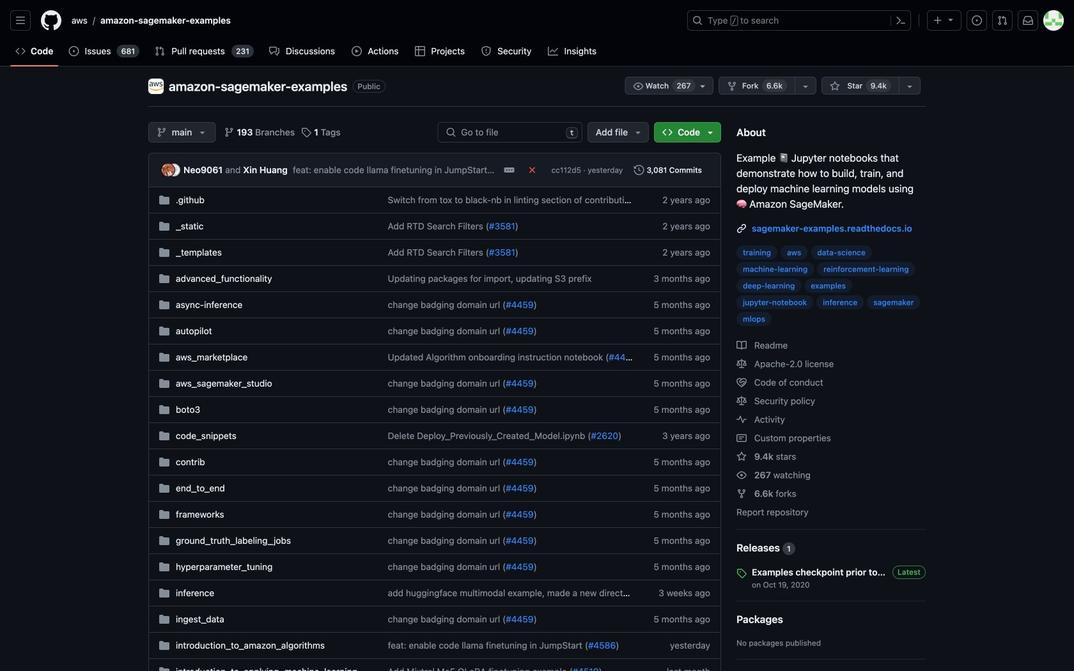 Task type: locate. For each thing, give the bounding box(es) containing it.
1 vertical spatial code image
[[663, 127, 673, 137]]

1 horizontal spatial code image
[[663, 127, 673, 137]]

0 vertical spatial star image
[[830, 81, 840, 91]]

graph image
[[548, 46, 558, 56]]

git pull request image
[[998, 15, 1008, 26]]

0 horizontal spatial star image
[[737, 452, 747, 462]]

triangle down image
[[946, 14, 956, 25], [633, 127, 643, 137], [705, 127, 716, 137]]

git branch image
[[157, 127, 167, 137]]

star image
[[830, 81, 840, 91], [737, 452, 747, 462]]

7 directory image from the top
[[159, 588, 169, 599]]

5 directory image from the top
[[159, 483, 169, 494]]

8 directory image from the top
[[159, 510, 169, 520]]

repo forked image
[[737, 489, 747, 499]]

10 directory image from the top
[[159, 667, 169, 671]]

search image
[[446, 127, 456, 137]]

table image
[[415, 46, 425, 56]]

repo forked image
[[727, 81, 737, 91]]

0 horizontal spatial code image
[[15, 46, 26, 56]]

list
[[67, 10, 680, 31]]

0 vertical spatial tag image
[[301, 127, 312, 137]]

1 directory image from the top
[[159, 195, 169, 205]]

star image right see your forks of this repository icon
[[830, 81, 840, 91]]

4 directory image from the top
[[159, 300, 169, 310]]

1 directory image from the top
[[159, 274, 169, 284]]

law image
[[737, 359, 747, 369]]

command palette image
[[896, 15, 906, 26]]

code image
[[15, 46, 26, 56], [663, 127, 673, 137]]

1 horizontal spatial triangle down image
[[705, 127, 716, 137]]

1 vertical spatial tag image
[[737, 568, 747, 579]]

star image up eye icon
[[737, 452, 747, 462]]

link image
[[737, 223, 747, 234]]

owner avatar image
[[148, 79, 164, 94]]

directory image
[[159, 195, 169, 205], [159, 221, 169, 231], [159, 247, 169, 258], [159, 300, 169, 310], [159, 326, 169, 336], [159, 379, 169, 389], [159, 405, 169, 415], [159, 510, 169, 520], [159, 536, 169, 546], [159, 667, 169, 671]]

9 directory image from the top
[[159, 536, 169, 546]]

6 directory image from the top
[[159, 562, 169, 572]]

see your forks of this repository image
[[801, 81, 811, 91]]

directory image
[[159, 274, 169, 284], [159, 352, 169, 363], [159, 431, 169, 441], [159, 457, 169, 467], [159, 483, 169, 494], [159, 562, 169, 572], [159, 588, 169, 599], [159, 615, 169, 625], [159, 641, 169, 651]]

issue opened image
[[972, 15, 982, 26]]

code of conduct image
[[737, 378, 747, 388]]

note image
[[737, 433, 747, 443]]

eye image
[[633, 81, 643, 91]]

tag image
[[301, 127, 312, 137], [737, 568, 747, 579]]

0 horizontal spatial tag image
[[301, 127, 312, 137]]

shield image
[[481, 46, 491, 56]]



Task type: vqa. For each thing, say whether or not it's contained in the screenshot.
Type
no



Task type: describe. For each thing, give the bounding box(es) containing it.
play image
[[352, 46, 362, 56]]

pulse image
[[737, 415, 747, 425]]

9 directory image from the top
[[159, 641, 169, 651]]

eye image
[[737, 470, 747, 481]]

commits by neo9061 tooltip
[[184, 163, 223, 177]]

Go to file text field
[[461, 123, 561, 142]]

plus image
[[933, 15, 943, 26]]

0 vertical spatial code image
[[15, 46, 26, 56]]

2 horizontal spatial triangle down image
[[946, 14, 956, 25]]

2 directory image from the top
[[159, 352, 169, 363]]

git pull request image
[[155, 46, 165, 56]]

git branch image
[[224, 127, 234, 137]]

1 horizontal spatial tag image
[[737, 568, 747, 579]]

7 directory image from the top
[[159, 405, 169, 415]]

2 directory image from the top
[[159, 221, 169, 231]]

0 horizontal spatial triangle down image
[[633, 127, 643, 137]]

add this repository to a list image
[[905, 81, 915, 91]]

homepage image
[[41, 10, 61, 31]]

notifications image
[[1023, 15, 1033, 26]]

book image
[[737, 340, 747, 351]]

5 directory image from the top
[[159, 326, 169, 336]]

3 directory image from the top
[[159, 431, 169, 441]]

4 directory image from the top
[[159, 457, 169, 467]]

x image
[[527, 165, 537, 175]]

1 horizontal spatial star image
[[830, 81, 840, 91]]

history image
[[634, 165, 644, 175]]

comment discussion image
[[269, 46, 279, 56]]

8 directory image from the top
[[159, 615, 169, 625]]

law image
[[737, 396, 747, 406]]

issue opened image
[[69, 46, 79, 56]]

3 directory image from the top
[[159, 247, 169, 258]]

neo9061 image
[[162, 164, 175, 176]]

9.4k users starred this repository element
[[866, 79, 891, 92]]

triangle down image
[[197, 127, 207, 137]]

6 directory image from the top
[[159, 379, 169, 389]]

1 vertical spatial star image
[[737, 452, 747, 462]]

open commit details image
[[504, 165, 514, 175]]



